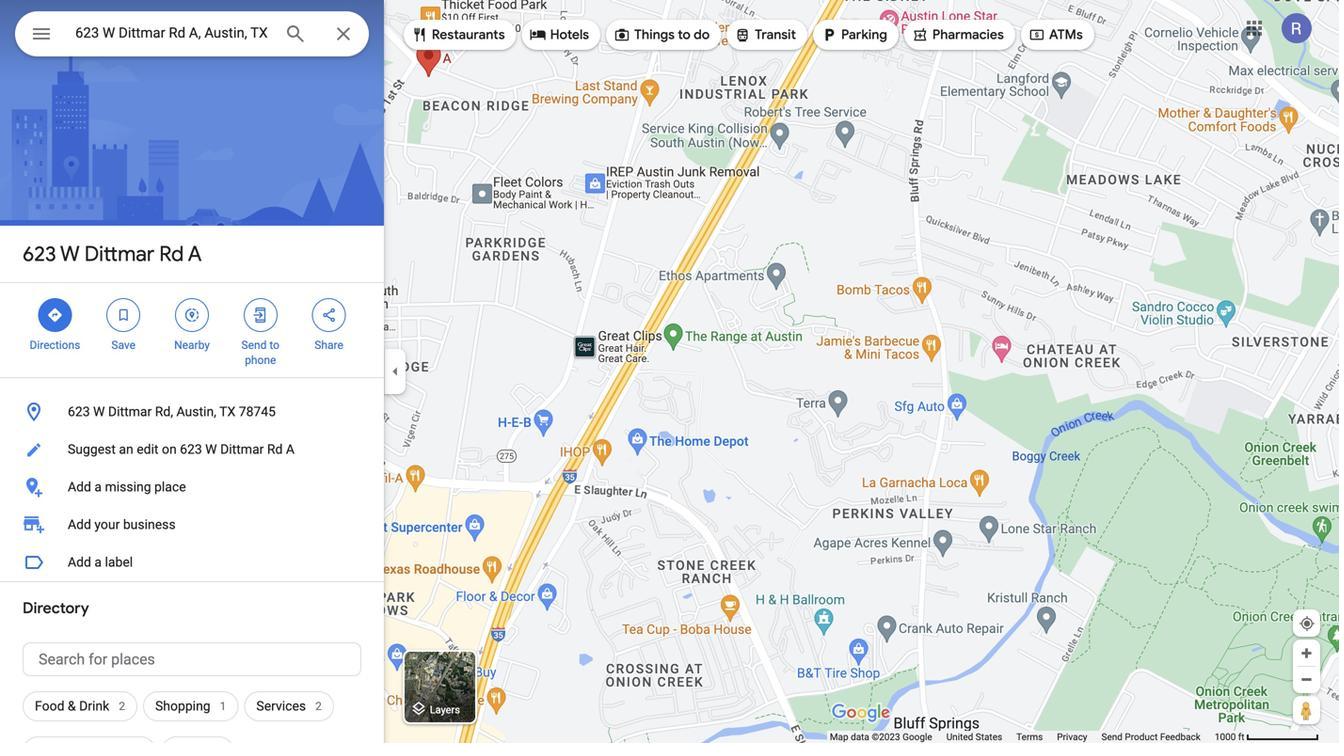Task type: vqa. For each thing, say whether or not it's contained in the screenshot.


Task type: locate. For each thing, give the bounding box(es) containing it.
1 vertical spatial dittmar
[[108, 404, 152, 420]]


[[912, 24, 929, 45]]

dittmar inside button
[[108, 404, 152, 420]]

1 horizontal spatial send
[[1102, 732, 1123, 743]]

a left label
[[95, 555, 102, 571]]

add down suggest
[[68, 480, 91, 495]]

dittmar left the rd,
[[108, 404, 152, 420]]

a inside button
[[95, 480, 102, 495]]

data
[[851, 732, 870, 743]]

None field
[[75, 22, 269, 44]]

2 add from the top
[[68, 517, 91, 533]]

a
[[95, 480, 102, 495], [95, 555, 102, 571]]

dittmar down tx
[[220, 442, 264, 458]]

send up phone
[[242, 339, 267, 352]]

add for add your business
[[68, 517, 91, 533]]

w up suggest
[[93, 404, 105, 420]]

send
[[242, 339, 267, 352], [1102, 732, 1123, 743]]

google account: ruby anderson  
(rubyanndersson@gmail.com) image
[[1282, 13, 1312, 43]]

2 a from the top
[[95, 555, 102, 571]]

terms button
[[1017, 732, 1043, 744]]

show your location image
[[1299, 616, 1316, 633]]

 transit
[[735, 24, 797, 45]]


[[821, 24, 838, 45]]

footer containing map data ©2023 google
[[830, 732, 1215, 744]]

1 horizontal spatial to
[[678, 26, 691, 43]]

services 2
[[256, 699, 322, 715]]

0 horizontal spatial a
[[188, 241, 202, 267]]

show street view coverage image
[[1294, 697, 1321, 725]]

2
[[119, 700, 125, 714], [316, 700, 322, 714]]

footer
[[830, 732, 1215, 744]]

623
[[23, 241, 56, 267], [68, 404, 90, 420], [180, 442, 202, 458]]

2 vertical spatial w
[[205, 442, 217, 458]]

1 vertical spatial a
[[286, 442, 295, 458]]

none field inside 623 w dittmar rd a, austin, tx 78745 field
[[75, 22, 269, 44]]

your
[[95, 517, 120, 533]]

0 horizontal spatial send
[[242, 339, 267, 352]]

send inside send to phone
[[242, 339, 267, 352]]

a
[[188, 241, 202, 267], [286, 442, 295, 458]]

1 horizontal spatial w
[[93, 404, 105, 420]]

add a label
[[68, 555, 133, 571]]

add a missing place
[[68, 480, 186, 495]]

0 vertical spatial a
[[95, 480, 102, 495]]

623 w dittmar rd, austin, tx 78745
[[68, 404, 276, 420]]

©2023
[[872, 732, 901, 743]]

states
[[976, 732, 1003, 743]]

0 vertical spatial dittmar
[[84, 241, 155, 267]]

2 right services
[[316, 700, 322, 714]]

atms
[[1050, 26, 1084, 43]]

to
[[678, 26, 691, 43], [270, 339, 280, 352]]

2 vertical spatial 623
[[180, 442, 202, 458]]

shopping
[[155, 699, 211, 715]]

a left missing
[[95, 480, 102, 495]]

to left "do"
[[678, 26, 691, 43]]

2 vertical spatial add
[[68, 555, 91, 571]]


[[321, 305, 338, 326]]

0 vertical spatial 623
[[23, 241, 56, 267]]

2 inside services 2
[[316, 700, 322, 714]]

0 horizontal spatial to
[[270, 339, 280, 352]]

2 2 from the left
[[316, 700, 322, 714]]

rd inside 'button'
[[267, 442, 283, 458]]

3 add from the top
[[68, 555, 91, 571]]

623 w dittmar rd, austin, tx 78745 button
[[0, 394, 384, 431]]

623 up 
[[23, 241, 56, 267]]


[[530, 24, 547, 45]]

shopping 1
[[155, 699, 226, 715]]

hotels
[[550, 26, 590, 43]]

623 inside button
[[68, 404, 90, 420]]

a inside 'button'
[[286, 442, 295, 458]]

1 a from the top
[[95, 480, 102, 495]]

send left the product
[[1102, 732, 1123, 743]]

1 vertical spatial w
[[93, 404, 105, 420]]

add
[[68, 480, 91, 495], [68, 517, 91, 533], [68, 555, 91, 571]]

1 vertical spatial 623
[[68, 404, 90, 420]]

drink
[[79, 699, 109, 715]]

623 inside 'button'
[[180, 442, 202, 458]]

1 vertical spatial send
[[1102, 732, 1123, 743]]

edit
[[137, 442, 159, 458]]

add left your
[[68, 517, 91, 533]]

1 horizontal spatial 623
[[68, 404, 90, 420]]

suggest an edit on 623 w dittmar rd a
[[68, 442, 295, 458]]

send product feedback
[[1102, 732, 1201, 743]]

rd down 78745
[[267, 442, 283, 458]]

rd up 
[[159, 241, 184, 267]]

austin,
[[177, 404, 216, 420]]

2 horizontal spatial 623
[[180, 442, 202, 458]]

2 right drink
[[119, 700, 125, 714]]

dittmar for rd
[[84, 241, 155, 267]]

 restaurants
[[411, 24, 505, 45]]

1 vertical spatial to
[[270, 339, 280, 352]]

zoom in image
[[1300, 647, 1314, 661]]

2 horizontal spatial w
[[205, 442, 217, 458]]

1 add from the top
[[68, 480, 91, 495]]


[[252, 305, 269, 326]]

1 vertical spatial a
[[95, 555, 102, 571]]

on
[[162, 442, 177, 458]]

 parking
[[821, 24, 888, 45]]

w down austin,
[[205, 442, 217, 458]]

2 vertical spatial dittmar
[[220, 442, 264, 458]]

1000 ft
[[1215, 732, 1245, 743]]

do
[[694, 26, 710, 43]]

food & drink 2
[[35, 699, 125, 715]]

1 vertical spatial rd
[[267, 442, 283, 458]]

w
[[60, 241, 80, 267], [93, 404, 105, 420], [205, 442, 217, 458]]

1 horizontal spatial 2
[[316, 700, 322, 714]]

623 w dittmar rd a
[[23, 241, 202, 267]]

none text field inside 623 w dittmar rd a main content
[[23, 643, 362, 677]]

add left label
[[68, 555, 91, 571]]

623 up suggest
[[68, 404, 90, 420]]

add inside button
[[68, 480, 91, 495]]

0 horizontal spatial w
[[60, 241, 80, 267]]

label
[[105, 555, 133, 571]]

dittmar
[[84, 241, 155, 267], [108, 404, 152, 420], [220, 442, 264, 458]]

0 vertical spatial add
[[68, 480, 91, 495]]

1 horizontal spatial rd
[[267, 442, 283, 458]]

map
[[830, 732, 849, 743]]

a for missing
[[95, 480, 102, 495]]

w inside button
[[93, 404, 105, 420]]

add your business
[[68, 517, 176, 533]]

united
[[947, 732, 974, 743]]

1 vertical spatial add
[[68, 517, 91, 533]]

send inside button
[[1102, 732, 1123, 743]]

directions
[[30, 339, 80, 352]]

0 horizontal spatial 2
[[119, 700, 125, 714]]

missing
[[105, 480, 151, 495]]

add inside button
[[68, 555, 91, 571]]

 search field
[[15, 11, 369, 60]]

623 for 623 w dittmar rd, austin, tx 78745
[[68, 404, 90, 420]]

to up phone
[[270, 339, 280, 352]]

&
[[68, 699, 76, 715]]

terms
[[1017, 732, 1043, 743]]

1000 ft button
[[1215, 732, 1320, 743]]

transit
[[755, 26, 797, 43]]

1 horizontal spatial a
[[286, 442, 295, 458]]

add a missing place button
[[0, 469, 384, 507]]

a inside button
[[95, 555, 102, 571]]

rd
[[159, 241, 184, 267], [267, 442, 283, 458]]

0 vertical spatial to
[[678, 26, 691, 43]]

w up 
[[60, 241, 80, 267]]

directory
[[23, 599, 89, 619]]

footer inside google maps element
[[830, 732, 1215, 744]]

0 vertical spatial send
[[242, 339, 267, 352]]

0 vertical spatial w
[[60, 241, 80, 267]]

0 horizontal spatial 623
[[23, 241, 56, 267]]

dittmar up 
[[84, 241, 155, 267]]

layers
[[430, 705, 460, 716]]

None text field
[[23, 643, 362, 677]]

1
[[220, 700, 226, 714]]

0 horizontal spatial rd
[[159, 241, 184, 267]]

an
[[119, 442, 133, 458]]

623 right on
[[180, 442, 202, 458]]

zoom out image
[[1300, 673, 1314, 687]]

suggest
[[68, 442, 116, 458]]

1 2 from the left
[[119, 700, 125, 714]]



Task type: describe. For each thing, give the bounding box(es) containing it.
services
[[256, 699, 306, 715]]

tx
[[219, 404, 236, 420]]

78745
[[239, 404, 276, 420]]

w for 623 w dittmar rd, austin, tx 78745
[[93, 404, 105, 420]]

united states
[[947, 732, 1003, 743]]

restaurants
[[432, 26, 505, 43]]

send to phone
[[242, 339, 280, 367]]


[[735, 24, 752, 45]]

w inside 'button'
[[205, 442, 217, 458]]

send for send product feedback
[[1102, 732, 1123, 743]]

phone
[[245, 354, 276, 367]]

things
[[635, 26, 675, 43]]

dittmar inside 'button'
[[220, 442, 264, 458]]

pharmacies
[[933, 26, 1005, 43]]

 hotels
[[530, 24, 590, 45]]

1000
[[1215, 732, 1237, 743]]

 things to do
[[614, 24, 710, 45]]


[[30, 20, 53, 48]]

add your business link
[[0, 507, 384, 544]]

place
[[154, 480, 186, 495]]

2 inside food & drink 2
[[119, 700, 125, 714]]

623 for 623 w dittmar rd a
[[23, 241, 56, 267]]

save
[[111, 339, 136, 352]]

a for label
[[95, 555, 102, 571]]

to inside  things to do
[[678, 26, 691, 43]]

product
[[1126, 732, 1158, 743]]

623 w dittmar rd a main content
[[0, 0, 384, 744]]


[[1029, 24, 1046, 45]]

map data ©2023 google
[[830, 732, 933, 743]]

send for send to phone
[[242, 339, 267, 352]]

google
[[903, 732, 933, 743]]

share
[[315, 339, 344, 352]]


[[184, 305, 201, 326]]

ft
[[1239, 732, 1245, 743]]

623 W Dittmar Rd A, Austin, TX 78745 field
[[15, 11, 369, 56]]

add for add a missing place
[[68, 480, 91, 495]]

business
[[123, 517, 176, 533]]

food
[[35, 699, 64, 715]]

to inside send to phone
[[270, 339, 280, 352]]

rd,
[[155, 404, 173, 420]]

 atms
[[1029, 24, 1084, 45]]

collapse side panel image
[[385, 362, 406, 382]]

suggest an edit on 623 w dittmar rd a button
[[0, 431, 384, 469]]

 button
[[15, 11, 68, 60]]

privacy button
[[1058, 732, 1088, 744]]

send product feedback button
[[1102, 732, 1201, 744]]

google maps element
[[0, 0, 1340, 744]]

 pharmacies
[[912, 24, 1005, 45]]

feedback
[[1161, 732, 1201, 743]]

nearby
[[174, 339, 210, 352]]

parking
[[842, 26, 888, 43]]

united states button
[[947, 732, 1003, 744]]

0 vertical spatial a
[[188, 241, 202, 267]]

actions for 623 w dittmar rd a region
[[0, 283, 384, 378]]


[[614, 24, 631, 45]]


[[47, 305, 63, 326]]

0 vertical spatial rd
[[159, 241, 184, 267]]


[[115, 305, 132, 326]]

dittmar for rd,
[[108, 404, 152, 420]]


[[411, 24, 428, 45]]

privacy
[[1058, 732, 1088, 743]]

add a label button
[[0, 544, 384, 582]]

add for add a label
[[68, 555, 91, 571]]

w for 623 w dittmar rd a
[[60, 241, 80, 267]]



